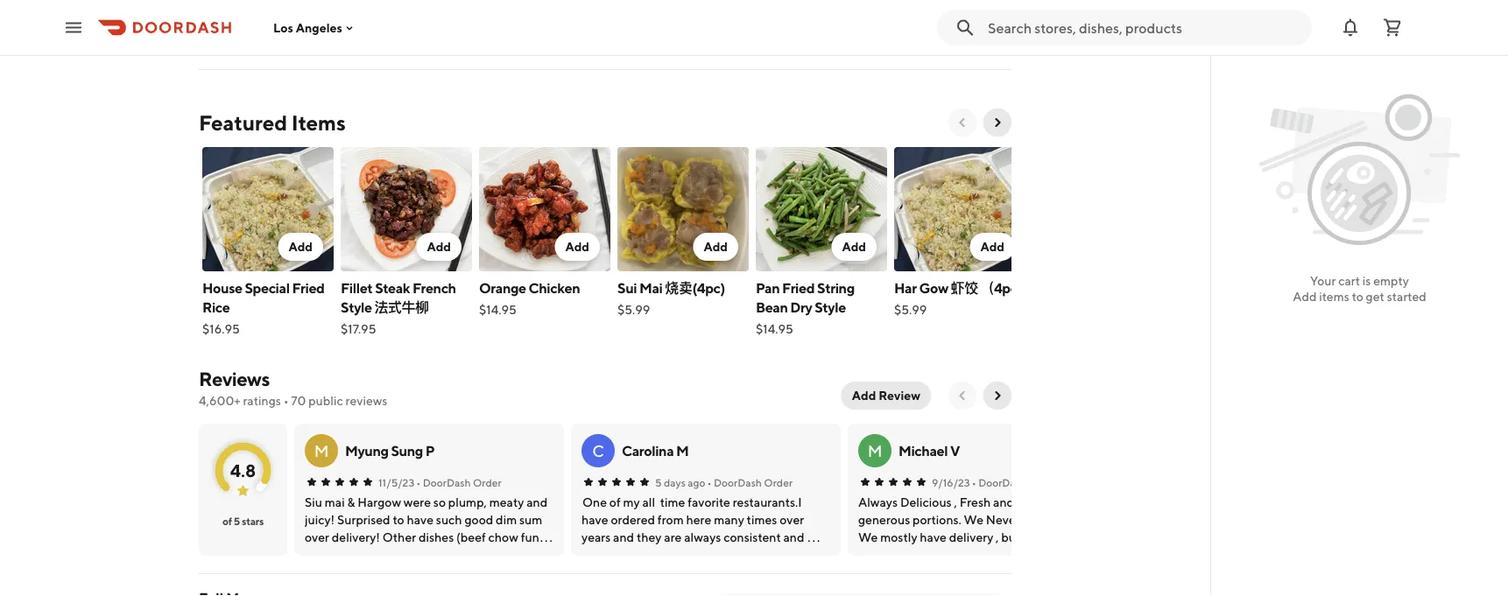 Task type: locate. For each thing, give the bounding box(es) containing it.
har gow 虾饺 （4pc) image
[[895, 147, 1026, 272]]

2 add button from the left
[[417, 233, 462, 261]]

har
[[895, 280, 917, 297]]

$5.99 inside sui mai 烧卖(4pc) $5.99
[[618, 303, 650, 317]]

doordash right 9/16/23
[[979, 477, 1027, 489]]

2 horizontal spatial doordash
[[979, 477, 1027, 489]]

notification bell image
[[1341, 17, 1362, 38]]

rice
[[202, 299, 230, 316]]

0 horizontal spatial style
[[341, 299, 372, 316]]

2 style from the left
[[815, 299, 846, 316]]

orange chicken image
[[479, 147, 611, 272]]

items
[[292, 110, 346, 135]]

your
[[1311, 274, 1336, 288]]

items
[[1320, 290, 1350, 304]]

0 horizontal spatial fried
[[292, 280, 325, 297]]

stars
[[242, 515, 264, 527]]

1 horizontal spatial • doordash order
[[708, 477, 793, 489]]

$14.95 down orange
[[479, 303, 517, 317]]

• right ago
[[708, 477, 712, 489]]

add up special
[[289, 240, 313, 254]]

1 $5.99 from the left
[[618, 303, 650, 317]]

1 vertical spatial $14.95
[[756, 322, 794, 336]]

1 horizontal spatial doordash
[[714, 477, 762, 489]]

open menu image
[[63, 17, 84, 38]]

add button up 烧卖(4pc)
[[693, 233, 739, 261]]

烧卖(4pc)
[[665, 280, 725, 297]]

1 horizontal spatial $5.99
[[895, 303, 927, 317]]

chicken
[[529, 280, 580, 297]]

los
[[273, 20, 293, 35]]

add button for orange chicken
[[555, 233, 600, 261]]

pan fried string bean dry style $14.95
[[756, 280, 855, 336]]

0 horizontal spatial $5.99
[[618, 303, 650, 317]]

add up （4pc)
[[981, 240, 1005, 254]]

1 • doordash order from the left
[[416, 477, 502, 489]]

m
[[314, 442, 329, 460], [868, 442, 883, 460], [676, 443, 689, 460]]

next image
[[991, 389, 1005, 403]]

• doordash order right 9/16/23
[[972, 477, 1058, 489]]

order
[[473, 477, 502, 489], [764, 477, 793, 489], [1029, 477, 1058, 489]]

5 right 'of'
[[234, 515, 240, 527]]

add for pan fried string bean dry style
[[842, 240, 867, 254]]

$5.99
[[618, 303, 650, 317], [895, 303, 927, 317]]

los angeles button
[[273, 20, 357, 35]]

1 add button from the left
[[278, 233, 323, 261]]

5 add button from the left
[[832, 233, 877, 261]]

2 horizontal spatial m
[[868, 442, 883, 460]]

fried up dry
[[783, 280, 815, 297]]

4,600+
[[199, 394, 241, 408]]

1 horizontal spatial order
[[764, 477, 793, 489]]

1 horizontal spatial fried
[[783, 280, 815, 297]]

m for myung sung p
[[314, 442, 329, 460]]

orange chicken $14.95
[[479, 280, 580, 317]]

•
[[284, 394, 289, 408], [416, 477, 421, 489], [708, 477, 712, 489], [972, 477, 977, 489]]

1 order from the left
[[473, 477, 502, 489]]

add review button
[[842, 382, 931, 410]]

$14.95 down bean
[[756, 322, 794, 336]]

days
[[664, 477, 686, 489]]

5 left days
[[655, 477, 662, 489]]

$5.99 down sui
[[618, 303, 650, 317]]

add left "review"
[[852, 389, 876, 403]]

ratings
[[243, 394, 281, 408]]

pan
[[756, 280, 780, 297]]

2 • doordash order from the left
[[708, 477, 793, 489]]

6 add button from the left
[[970, 233, 1015, 261]]

3 • doordash order from the left
[[972, 477, 1058, 489]]

3 doordash from the left
[[979, 477, 1027, 489]]

0 horizontal spatial • doordash order
[[416, 477, 502, 489]]

house
[[202, 280, 242, 297]]

add up french
[[427, 240, 451, 254]]

style
[[341, 299, 372, 316], [815, 299, 846, 316]]

dry
[[791, 299, 813, 316]]

法式牛柳
[[375, 299, 429, 316]]

• right "11/5/23"
[[416, 477, 421, 489]]

add
[[289, 240, 313, 254], [427, 240, 451, 254], [565, 240, 590, 254], [704, 240, 728, 254], [842, 240, 867, 254], [981, 240, 1005, 254], [1293, 290, 1317, 304], [852, 389, 876, 403]]

1 vertical spatial 5
[[234, 515, 240, 527]]

0 horizontal spatial order
[[473, 477, 502, 489]]

1 fried from the left
[[292, 280, 325, 297]]

of 5 stars
[[223, 515, 264, 527]]

sui mai 烧卖(4pc) image
[[618, 147, 749, 272]]

11/5/23
[[379, 477, 415, 489]]

5
[[655, 477, 662, 489], [234, 515, 240, 527]]

add up 烧卖(4pc)
[[704, 240, 728, 254]]

1 horizontal spatial style
[[815, 299, 846, 316]]

carolina m
[[622, 443, 689, 460]]

order for myung sung p
[[473, 477, 502, 489]]

doordash for michael v
[[979, 477, 1027, 489]]

0 items, open order cart image
[[1383, 17, 1404, 38]]

• doordash order right ago
[[708, 477, 793, 489]]

los angeles
[[273, 20, 342, 35]]

• right 9/16/23
[[972, 477, 977, 489]]

order for carolina m
[[764, 477, 793, 489]]

1 horizontal spatial $14.95
[[756, 322, 794, 336]]

2 fried from the left
[[783, 280, 815, 297]]

featured items
[[199, 110, 346, 135]]

featured
[[199, 110, 287, 135]]

m left myung
[[314, 442, 329, 460]]

0 horizontal spatial doordash
[[423, 477, 471, 489]]

doordash down p
[[423, 477, 471, 489]]

special
[[245, 280, 290, 297]]

mai
[[640, 280, 663, 297]]

sung
[[391, 443, 423, 460]]

$5.99 down har on the right of the page
[[895, 303, 927, 317]]

add button up string
[[832, 233, 877, 261]]

3 add button from the left
[[555, 233, 600, 261]]

5 days ago
[[655, 477, 706, 489]]

house special fried rice $16.95
[[202, 280, 325, 336]]

2 order from the left
[[764, 477, 793, 489]]

fried right special
[[292, 280, 325, 297]]

1 doordash from the left
[[423, 477, 471, 489]]

cart
[[1339, 274, 1361, 288]]

order for michael v
[[1029, 477, 1058, 489]]

1 style from the left
[[341, 299, 372, 316]]

add button for har gow 虾饺 （4pc)
[[970, 233, 1015, 261]]

doordash right ago
[[714, 477, 762, 489]]

add button up （4pc)
[[970, 233, 1015, 261]]

0 vertical spatial $14.95
[[479, 303, 517, 317]]

add for fillet steak french style 法式牛柳
[[427, 240, 451, 254]]

min
[[969, 6, 986, 18]]

3 order from the left
[[1029, 477, 1058, 489]]

add down your
[[1293, 290, 1317, 304]]

m left michael
[[868, 442, 883, 460]]

$14.95 inside pan fried string bean dry style $14.95
[[756, 322, 794, 336]]

started
[[1388, 290, 1427, 304]]

• doordash order
[[416, 477, 502, 489], [708, 477, 793, 489], [972, 477, 1058, 489]]

public
[[309, 394, 343, 408]]

0 horizontal spatial m
[[314, 442, 329, 460]]

add button up french
[[417, 233, 462, 261]]

fillet steak french style 法式牛柳 image
[[341, 147, 472, 272]]

myung
[[345, 443, 389, 460]]

$16.95
[[202, 322, 240, 336]]

add button up special
[[278, 233, 323, 261]]

2 $5.99 from the left
[[895, 303, 927, 317]]

2 horizontal spatial • doordash order
[[972, 477, 1058, 489]]

0 horizontal spatial $14.95
[[479, 303, 517, 317]]

doordash
[[423, 477, 471, 489], [714, 477, 762, 489], [979, 477, 1027, 489]]

• doordash order down p
[[416, 477, 502, 489]]

is
[[1363, 274, 1372, 288]]

add review
[[852, 389, 921, 403]]

fried
[[292, 280, 325, 297], [783, 280, 815, 297]]

1 horizontal spatial 5
[[655, 477, 662, 489]]

add button for house special fried rice
[[278, 233, 323, 261]]

m up 5 days ago
[[676, 443, 689, 460]]

style down fillet at the top of page
[[341, 299, 372, 316]]

2 horizontal spatial order
[[1029, 477, 1058, 489]]

add up string
[[842, 240, 867, 254]]

4.8
[[230, 460, 256, 481]]

• left 70 at the left bottom
[[284, 394, 289, 408]]

add button
[[278, 233, 323, 261], [417, 233, 462, 261], [555, 233, 600, 261], [693, 233, 739, 261], [832, 233, 877, 261], [970, 233, 1015, 261]]

review
[[879, 389, 921, 403]]

previous button of carousel image
[[956, 116, 970, 130]]

reviews link
[[199, 368, 270, 391]]

c
[[592, 442, 604, 460]]

4 add button from the left
[[693, 233, 739, 261]]

2 doordash from the left
[[714, 477, 762, 489]]

house special fried rice image
[[202, 147, 334, 272]]

style down string
[[815, 299, 846, 316]]

$14.95
[[479, 303, 517, 317], [756, 322, 794, 336]]

add up chicken
[[565, 240, 590, 254]]

fried inside pan fried string bean dry style $14.95
[[783, 280, 815, 297]]

reviews
[[346, 394, 388, 408]]

add button up chicken
[[555, 233, 600, 261]]



Task type: vqa. For each thing, say whether or not it's contained in the screenshot.


Task type: describe. For each thing, give the bounding box(es) containing it.
• for carolina m
[[708, 477, 712, 489]]

add for orange chicken
[[565, 240, 590, 254]]

sui mai 烧卖(4pc) $5.99
[[618, 280, 725, 317]]

doordash for myung sung p
[[423, 477, 471, 489]]

style inside fillet steak french style 法式牛柳 $17.95
[[341, 299, 372, 316]]

get
[[1366, 290, 1385, 304]]

• for myung sung p
[[416, 477, 421, 489]]

0 vertical spatial 5
[[655, 477, 662, 489]]

add for house special fried rice
[[289, 240, 313, 254]]

next button of carousel image
[[991, 116, 1005, 130]]

doordash for carolina m
[[714, 477, 762, 489]]

add button for sui mai 烧卖(4pc)
[[693, 233, 739, 261]]

your cart is empty add items to get started
[[1293, 274, 1427, 304]]

myung sung p
[[345, 443, 435, 460]]

angeles
[[296, 20, 342, 35]]

m for michael v
[[868, 442, 883, 460]]

• doordash order for michael v
[[972, 477, 1058, 489]]

carolina
[[622, 443, 674, 460]]

15 min
[[956, 6, 986, 18]]

french
[[413, 280, 456, 297]]

v
[[951, 443, 960, 460]]

• doordash order for carolina m
[[708, 477, 793, 489]]

featured items heading
[[199, 109, 346, 137]]

p
[[426, 443, 435, 460]]

steak
[[375, 280, 410, 297]]

to
[[1352, 290, 1364, 304]]

add button for fillet steak french style 法式牛柳
[[417, 233, 462, 261]]

$17.95
[[341, 322, 376, 336]]

1 horizontal spatial m
[[676, 443, 689, 460]]

of
[[223, 515, 232, 527]]

fried inside the house special fried rice $16.95
[[292, 280, 325, 297]]

Store search: begin typing to search for stores available on DoorDash text field
[[988, 18, 1302, 37]]

add for sui mai 烧卖(4pc)
[[704, 240, 728, 254]]

style inside pan fried string bean dry style $14.95
[[815, 299, 846, 316]]

previous image
[[956, 389, 970, 403]]

add for har gow 虾饺 （4pc)
[[981, 240, 1005, 254]]

fee
[[298, 8, 316, 22]]

string
[[817, 280, 855, 297]]

sui
[[618, 280, 637, 297]]

bean
[[756, 299, 788, 316]]

delivery
[[251, 8, 295, 22]]

$14.95 inside orange chicken $14.95
[[479, 303, 517, 317]]

gow
[[919, 280, 949, 297]]

fillet
[[341, 280, 373, 297]]

15 min radio
[[920, 0, 1012, 23]]

empty
[[1374, 274, 1410, 288]]

michael
[[899, 443, 948, 460]]

• inside reviews 4,600+ ratings • 70 public reviews
[[284, 394, 289, 408]]

• for michael v
[[972, 477, 977, 489]]

add button for pan fried string bean dry style
[[832, 233, 877, 261]]

$5.99 inside har gow 虾饺 （4pc) $5.99
[[895, 303, 927, 317]]

70
[[291, 394, 306, 408]]

0 horizontal spatial 5
[[234, 515, 240, 527]]

delivery fee
[[251, 8, 316, 22]]

fillet steak french style 法式牛柳 $17.95
[[341, 280, 456, 336]]

虾饺
[[951, 280, 978, 297]]

15
[[956, 6, 966, 18]]

pan fried string bean dry style image
[[756, 147, 888, 272]]

• doordash order for myung sung p
[[416, 477, 502, 489]]

ago
[[688, 477, 706, 489]]

orange
[[479, 280, 526, 297]]

（4pc)
[[981, 280, 1023, 297]]

reviews
[[199, 368, 270, 391]]

reviews 4,600+ ratings • 70 public reviews
[[199, 368, 388, 408]]

michael v
[[899, 443, 960, 460]]

9/16/23
[[932, 477, 971, 489]]

har gow 虾饺 （4pc) $5.99
[[895, 280, 1023, 317]]

add inside the your cart is empty add items to get started
[[1293, 290, 1317, 304]]



